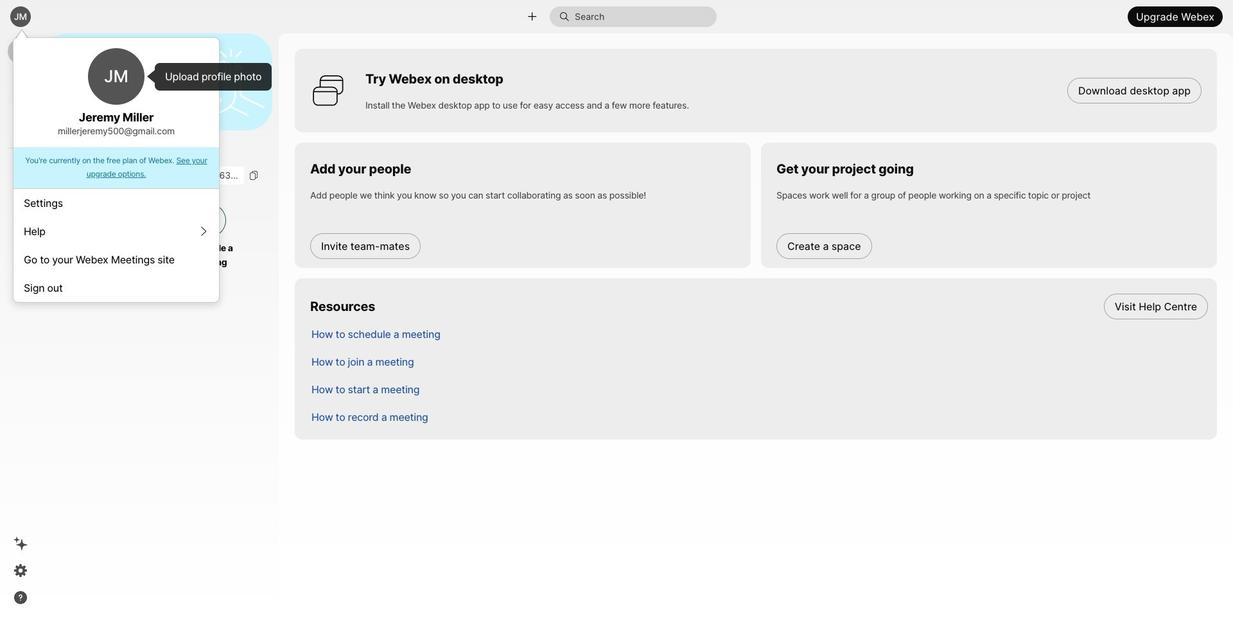 Task type: locate. For each thing, give the bounding box(es) containing it.
None text field
[[51, 167, 244, 185]]

2 list item from the top
[[301, 320, 1218, 348]]

profile settings menu menu bar
[[13, 189, 219, 302]]

settings menu item
[[13, 189, 219, 217]]

navigation
[[0, 33, 41, 622]]

webex tab list
[[8, 39, 33, 177]]

sign out menu item
[[13, 274, 219, 302]]

go to your webex meetings site menu item
[[13, 245, 219, 274]]

4 list item from the top
[[301, 375, 1218, 403]]

list item
[[301, 292, 1218, 320], [301, 320, 1218, 348], [301, 348, 1218, 375], [301, 375, 1218, 403], [301, 403, 1218, 431]]



Task type: describe. For each thing, give the bounding box(es) containing it.
two hands high-fiving image
[[192, 43, 269, 120]]

help menu item
[[13, 217, 219, 245]]

1 list item from the top
[[301, 292, 1218, 320]]

arrow right_16 image
[[199, 226, 209, 236]]

3 list item from the top
[[301, 348, 1218, 375]]

5 list item from the top
[[301, 403, 1218, 431]]



Task type: vqa. For each thing, say whether or not it's contained in the screenshot.
cancel_16 image
no



